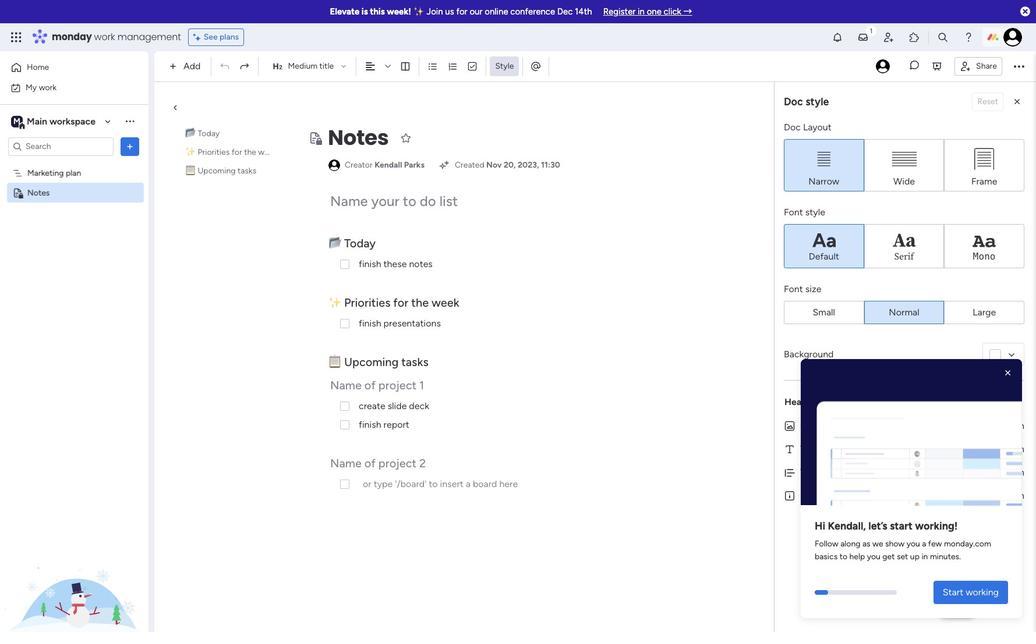 Task type: locate. For each thing, give the bounding box(es) containing it.
1 vertical spatial 📂 today
[[329, 237, 379, 251]]

invite members image
[[883, 31, 895, 43]]

1 horizontal spatial week
[[432, 296, 460, 310]]

click
[[664, 6, 682, 17]]

2 vertical spatial finish
[[359, 420, 381, 431]]

notes
[[409, 259, 433, 270]]

0 vertical spatial style
[[806, 95, 829, 108]]

wide button
[[864, 139, 945, 192]]

0 vertical spatial group
[[784, 139, 1025, 192]]

creator kendall parks
[[345, 160, 425, 170]]

register in one click → link
[[603, 6, 693, 17]]

1 vertical spatial ✨ priorities for the week
[[329, 296, 460, 310]]

0 vertical spatial 📋
[[185, 166, 196, 176]]

0 vertical spatial priorities
[[198, 147, 230, 157]]

my
[[26, 82, 37, 92]]

for
[[456, 6, 468, 17], [232, 147, 242, 157], [394, 296, 409, 310]]

doc for doc info
[[801, 491, 817, 502]]

1 vertical spatial work
[[39, 82, 57, 92]]

elevate is this week! ✨ join us for our online conference dec 14th
[[330, 6, 592, 17]]

✨ priorities for the week
[[185, 147, 277, 157], [329, 296, 460, 310]]

1 vertical spatial font
[[784, 284, 803, 295]]

apps image
[[909, 31, 921, 43]]

font left size
[[784, 284, 803, 295]]

doc layout
[[784, 122, 832, 133]]

0 horizontal spatial 📂
[[185, 129, 196, 139]]

1 vertical spatial tasks
[[402, 355, 429, 369]]

1 horizontal spatial for
[[394, 296, 409, 310]]

work inside button
[[39, 82, 57, 92]]

to
[[840, 553, 848, 562]]

you
[[907, 540, 921, 550], [867, 553, 881, 562]]

on
[[1012, 421, 1025, 432], [1012, 444, 1025, 455], [1012, 467, 1025, 478], [1012, 491, 1025, 502]]

1 horizontal spatial 📋 upcoming tasks
[[329, 355, 429, 369]]

follow
[[815, 540, 839, 550]]

private board image
[[12, 187, 23, 198]]

1 horizontal spatial 📂
[[329, 237, 341, 251]]

start
[[890, 520, 913, 533]]

search everything image
[[938, 31, 949, 43]]

2 horizontal spatial ✨
[[414, 6, 425, 17]]

0 vertical spatial for
[[456, 6, 468, 17]]

help button
[[938, 600, 978, 619]]

0 vertical spatial tasks
[[238, 166, 256, 176]]

the
[[244, 147, 256, 157], [412, 296, 429, 310]]

lottie animation element
[[801, 360, 1023, 511], [0, 515, 149, 633]]

mono button
[[945, 224, 1025, 269]]

1 vertical spatial style
[[806, 207, 826, 218]]

show
[[886, 540, 905, 550]]

lottie animation image
[[801, 364, 1023, 511], [0, 515, 149, 633]]

2 off from the top
[[965, 467, 979, 478]]

doc info
[[801, 491, 836, 502]]

priorities
[[198, 147, 230, 157], [344, 296, 391, 310]]

0 vertical spatial the
[[244, 147, 256, 157]]

narrow
[[809, 176, 840, 187]]

progress bar
[[815, 591, 829, 595]]

2 on from the top
[[1012, 444, 1025, 455]]

deck
[[409, 401, 429, 412]]

as
[[863, 540, 871, 550]]

0 vertical spatial lottie animation image
[[801, 364, 1023, 511]]

1 group from the top
[[784, 139, 1025, 192]]

style
[[806, 95, 829, 108], [806, 207, 826, 218]]

title
[[801, 444, 819, 455]]

style up the layout
[[806, 95, 829, 108]]

doc
[[784, 95, 803, 108], [784, 122, 801, 133], [801, 491, 817, 502]]

numbered list image
[[448, 61, 458, 72]]

0 horizontal spatial work
[[39, 82, 57, 92]]

0 vertical spatial week
[[258, 147, 277, 157]]

group
[[784, 139, 1025, 192], [784, 301, 1025, 325]]

1 finish from the top
[[359, 259, 381, 270]]

work for my
[[39, 82, 57, 92]]

0 horizontal spatial today
[[198, 129, 220, 139]]

normal button
[[864, 301, 945, 325]]

workspace image
[[11, 115, 23, 128]]

my work
[[26, 82, 57, 92]]

0 vertical spatial doc
[[784, 95, 803, 108]]

work right my
[[39, 82, 57, 92]]

doc left info
[[801, 491, 817, 502]]

2 vertical spatial off
[[965, 491, 979, 502]]

✨
[[414, 6, 425, 17], [185, 147, 196, 157], [329, 296, 341, 310]]

finish
[[359, 259, 381, 270], [359, 318, 381, 329], [359, 420, 381, 431]]

notifications image
[[832, 31, 844, 43]]

our
[[470, 6, 483, 17]]

1 vertical spatial 📋
[[329, 355, 341, 369]]

1 horizontal spatial 📋
[[329, 355, 341, 369]]

week
[[258, 147, 277, 157], [432, 296, 460, 310]]

info
[[820, 491, 836, 502]]

4 on from the top
[[1012, 491, 1025, 502]]

Notes field
[[325, 123, 392, 153]]

3 finish from the top
[[359, 420, 381, 431]]

help image
[[963, 31, 975, 43]]

3 on from the top
[[1012, 467, 1025, 478]]

see
[[204, 32, 218, 42]]

finish left these
[[359, 259, 381, 270]]

📂
[[185, 129, 196, 139], [329, 237, 341, 251]]

title
[[320, 61, 334, 71]]

is
[[362, 6, 368, 17]]

button padding image
[[1012, 96, 1024, 108]]

1 vertical spatial ✨
[[185, 147, 196, 157]]

1 vertical spatial off
[[965, 467, 979, 478]]

finish down create
[[359, 420, 381, 431]]

on for title
[[1012, 444, 1025, 455]]

week!
[[387, 6, 411, 17]]

list box
[[0, 161, 149, 360]]

a
[[923, 540, 927, 550]]

finish left presentations
[[359, 318, 381, 329]]

main
[[27, 116, 47, 127]]

workspace options image
[[124, 116, 136, 127]]

kendall
[[375, 160, 402, 170]]

presentations
[[384, 318, 441, 329]]

0 horizontal spatial lottie animation element
[[0, 515, 149, 633]]

v2 ellipsis image
[[1014, 59, 1025, 74]]

large button
[[945, 301, 1025, 325]]

1 vertical spatial in
[[922, 553, 928, 562]]

0 horizontal spatial you
[[867, 553, 881, 562]]

join
[[427, 6, 443, 17]]

font
[[784, 207, 803, 218], [784, 284, 803, 295]]

group containing narrow
[[784, 139, 1025, 192]]

notes right private board image
[[27, 188, 50, 198]]

doc up doc layout
[[784, 95, 803, 108]]

0 vertical spatial in
[[638, 6, 645, 17]]

0 vertical spatial font
[[784, 207, 803, 218]]

home button
[[7, 58, 125, 77]]

1 off from the top
[[965, 444, 979, 455]]

workspace selection element
[[11, 114, 97, 130]]

1 vertical spatial priorities
[[344, 296, 391, 310]]

1 horizontal spatial notes
[[328, 123, 389, 153]]

1 vertical spatial finish
[[359, 318, 381, 329]]

background
[[784, 349, 834, 360]]

1 horizontal spatial tasks
[[402, 355, 429, 369]]

of
[[825, 467, 834, 478]]

1 horizontal spatial ✨ priorities for the week
[[329, 296, 460, 310]]

0 vertical spatial off
[[965, 444, 979, 455]]

you left a
[[907, 540, 921, 550]]

0 horizontal spatial tasks
[[238, 166, 256, 176]]

1 horizontal spatial upcoming
[[344, 355, 399, 369]]

finish for finish report
[[359, 420, 381, 431]]

monday.com
[[944, 540, 992, 550]]

this
[[370, 6, 385, 17]]

small
[[813, 307, 836, 318]]

0 vertical spatial 📂
[[185, 129, 196, 139]]

style down narrow
[[806, 207, 826, 218]]

0 vertical spatial upcoming
[[198, 166, 236, 176]]

start working
[[943, 587, 999, 598]]

2 vertical spatial doc
[[801, 491, 817, 502]]

1 horizontal spatial today
[[344, 237, 376, 251]]

1 vertical spatial group
[[784, 301, 1025, 325]]

0 vertical spatial today
[[198, 129, 220, 139]]

in right up
[[922, 553, 928, 562]]

add to favorites image
[[401, 132, 412, 144]]

finish for finish presentations
[[359, 318, 381, 329]]

1 vertical spatial notes
[[27, 188, 50, 198]]

serif button
[[864, 224, 945, 269]]

0 vertical spatial notes
[[328, 123, 389, 153]]

0 vertical spatial ✨ priorities for the week
[[185, 147, 277, 157]]

2 vertical spatial ✨
[[329, 296, 341, 310]]

1 horizontal spatial you
[[907, 540, 921, 550]]

2 group from the top
[[784, 301, 1025, 325]]

table
[[801, 467, 823, 478]]

1 vertical spatial doc
[[784, 122, 801, 133]]

work right monday
[[94, 30, 115, 44]]

help
[[948, 603, 968, 615]]

1 vertical spatial lottie animation element
[[0, 515, 149, 633]]

0 vertical spatial 📋 upcoming tasks
[[185, 166, 256, 176]]

group containing small
[[784, 301, 1025, 325]]

0 vertical spatial 📂 today
[[185, 129, 220, 139]]

0 vertical spatial finish
[[359, 259, 381, 270]]

these
[[384, 259, 407, 270]]

0 vertical spatial work
[[94, 30, 115, 44]]

get
[[883, 553, 895, 562]]

1 horizontal spatial lottie animation image
[[801, 364, 1023, 511]]

1 vertical spatial for
[[232, 147, 242, 157]]

1 horizontal spatial work
[[94, 30, 115, 44]]

you down we
[[867, 553, 881, 562]]

m
[[13, 116, 20, 126]]

1 horizontal spatial lottie animation element
[[801, 360, 1023, 511]]

tasks
[[238, 166, 256, 176], [402, 355, 429, 369]]

plan
[[66, 168, 81, 178]]

📋
[[185, 166, 196, 176], [329, 355, 341, 369]]

0 vertical spatial ✨
[[414, 6, 425, 17]]

report
[[384, 420, 410, 431]]

option
[[0, 163, 149, 165]]

0 horizontal spatial notes
[[27, 188, 50, 198]]

0 horizontal spatial 📋 upcoming tasks
[[185, 166, 256, 176]]

work
[[94, 30, 115, 44], [39, 82, 57, 92]]

0 horizontal spatial week
[[258, 147, 277, 157]]

workspace
[[49, 116, 96, 127]]

kendall parks image
[[1004, 28, 1023, 47]]

font up default button
[[784, 207, 803, 218]]

1 vertical spatial week
[[432, 296, 460, 310]]

0 vertical spatial lottie animation element
[[801, 360, 1023, 511]]

monday work management
[[52, 30, 181, 44]]

select product image
[[10, 31, 22, 43]]

1 vertical spatial the
[[412, 296, 429, 310]]

1 horizontal spatial priorities
[[344, 296, 391, 310]]

0 horizontal spatial ✨ priorities for the week
[[185, 147, 277, 157]]

created nov 20, 2023, 11:30
[[455, 160, 560, 170]]

1 vertical spatial 📂
[[329, 237, 341, 251]]

1 font from the top
[[784, 207, 803, 218]]

0 vertical spatial you
[[907, 540, 921, 550]]

doc left the layout
[[784, 122, 801, 133]]

nov
[[487, 160, 502, 170]]

1 vertical spatial lottie animation image
[[0, 515, 149, 633]]

3 off from the top
[[965, 491, 979, 502]]

0 horizontal spatial in
[[638, 6, 645, 17]]

frame
[[972, 176, 998, 187]]

notes inside list box
[[27, 188, 50, 198]]

default
[[809, 251, 840, 262]]

basics
[[815, 553, 838, 562]]

1 horizontal spatial in
[[922, 553, 928, 562]]

in left one
[[638, 6, 645, 17]]

start
[[943, 587, 964, 598]]

font size
[[784, 284, 822, 295]]

2 finish from the top
[[359, 318, 381, 329]]

notes up creator
[[328, 123, 389, 153]]

1 vertical spatial 📋 upcoming tasks
[[329, 355, 429, 369]]

2 font from the top
[[784, 284, 803, 295]]



Task type: vqa. For each thing, say whether or not it's contained in the screenshot.
bottom Public Dashboard image
no



Task type: describe. For each thing, give the bounding box(es) containing it.
board activity image
[[876, 59, 890, 73]]

Search in workspace field
[[24, 140, 97, 153]]

0 horizontal spatial 📂 today
[[185, 129, 220, 139]]

normal
[[889, 307, 920, 318]]

set
[[897, 553, 909, 562]]

management
[[118, 30, 181, 44]]

1 horizontal spatial 📂 today
[[329, 237, 379, 251]]

marketing plan
[[27, 168, 81, 178]]

bulleted list image
[[428, 61, 438, 72]]

style button
[[490, 57, 519, 76]]

font for font style
[[784, 207, 803, 218]]

medium
[[288, 61, 318, 71]]

working!
[[916, 520, 958, 533]]

doc style
[[784, 95, 829, 108]]

few
[[929, 540, 942, 550]]

medium title
[[288, 61, 334, 71]]

finish for finish these notes
[[359, 259, 381, 270]]

→
[[684, 6, 693, 17]]

serif group
[[784, 224, 1025, 269]]

0 horizontal spatial upcoming
[[198, 166, 236, 176]]

main workspace
[[27, 116, 96, 127]]

inbox image
[[858, 31, 869, 43]]

work for monday
[[94, 30, 115, 44]]

2 horizontal spatial for
[[456, 6, 468, 17]]

1 vertical spatial today
[[344, 237, 376, 251]]

dec
[[558, 6, 573, 17]]

1 vertical spatial you
[[867, 553, 881, 562]]

options image
[[124, 141, 136, 152]]

on for table of content
[[1012, 467, 1025, 478]]

up
[[911, 553, 920, 562]]

frame button
[[945, 139, 1025, 192]]

mention image
[[531, 60, 542, 72]]

finish presentations
[[359, 318, 441, 329]]

create slide deck
[[359, 401, 429, 412]]

redo ⌘+y image
[[240, 61, 250, 72]]

doc for doc style
[[784, 95, 803, 108]]

1 horizontal spatial ✨
[[329, 296, 341, 310]]

0 horizontal spatial the
[[244, 147, 256, 157]]

2 vertical spatial for
[[394, 296, 409, 310]]

serif
[[895, 251, 914, 263]]

small button
[[784, 301, 864, 325]]

hi
[[815, 520, 826, 533]]

working
[[966, 587, 999, 598]]

marketing
[[27, 168, 64, 178]]

1 horizontal spatial the
[[412, 296, 429, 310]]

11:30
[[541, 160, 560, 170]]

on for doc info
[[1012, 491, 1025, 502]]

0 horizontal spatial 📋
[[185, 166, 196, 176]]

we
[[873, 540, 884, 550]]

default button
[[784, 224, 864, 269]]

in inside follow along as we show you a few monday.com basics to help you get set up in minutes.
[[922, 553, 928, 562]]

let's
[[869, 520, 888, 533]]

elevate
[[330, 6, 360, 17]]

see plans button
[[188, 29, 244, 46]]

creator
[[345, 160, 373, 170]]

notes inside field
[[328, 123, 389, 153]]

see plans
[[204, 32, 239, 42]]

conference
[[511, 6, 555, 17]]

0 horizontal spatial priorities
[[198, 147, 230, 157]]

close image
[[1003, 368, 1014, 379]]

narrow button
[[784, 139, 864, 192]]

hi kendall, let's start working!
[[815, 520, 958, 533]]

0 horizontal spatial lottie animation image
[[0, 515, 149, 633]]

layout
[[803, 122, 832, 133]]

wide
[[894, 176, 915, 187]]

one
[[647, 6, 662, 17]]

private board image
[[308, 131, 322, 145]]

add button
[[165, 57, 208, 76]]

font style
[[784, 207, 826, 218]]

doc for doc layout
[[784, 122, 801, 133]]

finish these notes
[[359, 259, 433, 270]]

1 image
[[866, 24, 877, 37]]

2023,
[[518, 160, 539, 170]]

14th
[[575, 6, 592, 17]]

start working button
[[934, 582, 1009, 605]]

created
[[455, 160, 485, 170]]

plans
[[220, 32, 239, 42]]

image
[[828, 421, 853, 432]]

header
[[785, 397, 816, 408]]

create
[[359, 401, 386, 412]]

size
[[806, 284, 822, 295]]

share
[[977, 61, 998, 71]]

home
[[27, 62, 49, 72]]

cover
[[801, 421, 826, 432]]

0 horizontal spatial for
[[232, 147, 242, 157]]

minutes.
[[930, 553, 961, 562]]

follow along as we show you a few monday.com basics to help you get set up in minutes.
[[815, 540, 992, 562]]

register
[[603, 6, 636, 17]]

checklist image
[[468, 61, 478, 72]]

large
[[973, 307, 996, 318]]

off for info
[[965, 491, 979, 502]]

20,
[[504, 160, 516, 170]]

us
[[445, 6, 454, 17]]

style for font style
[[806, 207, 826, 218]]

font for font size
[[784, 284, 803, 295]]

1 on from the top
[[1012, 421, 1025, 432]]

register in one click →
[[603, 6, 693, 17]]

mono
[[974, 251, 996, 262]]

add
[[184, 61, 201, 72]]

help
[[850, 553, 865, 562]]

group for doc layout
[[784, 139, 1025, 192]]

off for of
[[965, 467, 979, 478]]

cover image
[[801, 421, 853, 432]]

kendall,
[[828, 520, 866, 533]]

group for font size
[[784, 301, 1025, 325]]

1 vertical spatial upcoming
[[344, 355, 399, 369]]

share button
[[955, 57, 1003, 75]]

content
[[836, 467, 869, 478]]

list box containing marketing plan
[[0, 161, 149, 360]]

slide
[[388, 401, 407, 412]]

finish report
[[359, 420, 410, 431]]

0 horizontal spatial ✨
[[185, 147, 196, 157]]

layout image
[[401, 61, 411, 72]]

style for doc style
[[806, 95, 829, 108]]



